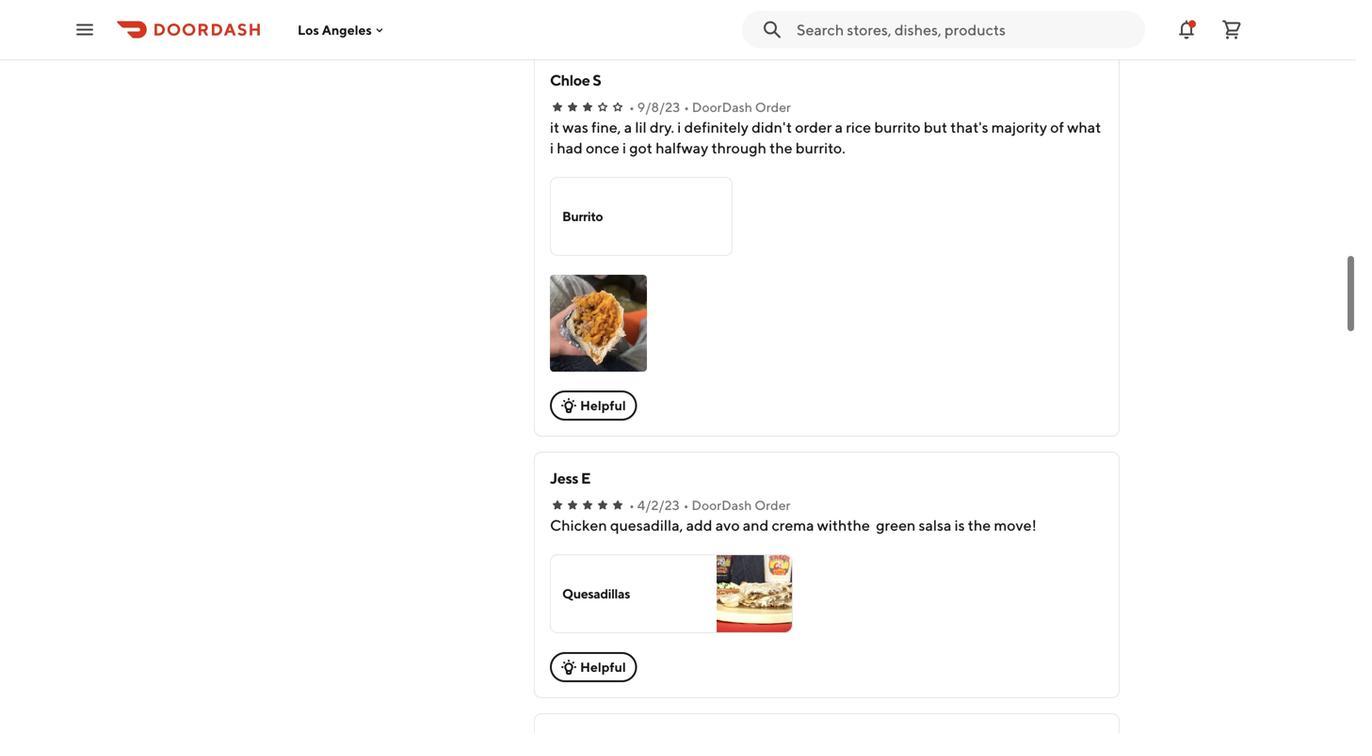 Task type: describe. For each thing, give the bounding box(es) containing it.
s
[[593, 71, 601, 89]]

• right 4/2/23
[[683, 498, 689, 513]]

• left 4/2/23
[[629, 498, 635, 513]]

1 helpful from the top
[[580, 398, 626, 413]]

los
[[298, 22, 319, 37]]

4/2/23
[[637, 498, 680, 513]]

los angeles button
[[298, 22, 387, 37]]

9/8/23
[[637, 99, 680, 115]]

chloe
[[550, 71, 590, 89]]

item photo 1 image
[[550, 275, 647, 372]]

quesadillas image
[[717, 556, 792, 633]]

order for e
[[755, 498, 791, 513]]

2 helpful button from the top
[[550, 653, 637, 683]]

• left the "9/8/23"
[[629, 99, 635, 115]]

burrito button
[[550, 177, 733, 256]]



Task type: vqa. For each thing, say whether or not it's contained in the screenshot.
photos related to 29 photos
no



Task type: locate. For each thing, give the bounding box(es) containing it.
helpful down quesadillas
[[580, 660, 626, 675]]

helpful
[[580, 398, 626, 413], [580, 660, 626, 675]]

jess e
[[550, 469, 591, 487]]

e
[[581, 469, 591, 487]]

helpful up "e"
[[580, 398, 626, 413]]

helpful button up "e"
[[550, 391, 637, 421]]

• 4/2/23 • doordash order
[[629, 498, 791, 513]]

doordash right the "9/8/23"
[[692, 99, 752, 115]]

0 vertical spatial order
[[755, 99, 791, 115]]

los angeles
[[298, 22, 372, 37]]

1 order from the top
[[755, 99, 791, 115]]

order for s
[[755, 99, 791, 115]]

0 vertical spatial helpful button
[[550, 391, 637, 421]]

notification bell image
[[1175, 18, 1198, 41]]

• right the "9/8/23"
[[684, 99, 689, 115]]

0 items, open order cart image
[[1220, 18, 1243, 41]]

2 doordash from the top
[[692, 498, 752, 513]]

• 9/8/23 • doordash order
[[629, 99, 791, 115]]

chloe s
[[550, 71, 601, 89]]

1 doordash from the top
[[692, 99, 752, 115]]

doordash
[[692, 99, 752, 115], [692, 498, 752, 513]]

doordash for jess e
[[692, 498, 752, 513]]

order
[[755, 99, 791, 115], [755, 498, 791, 513]]

2 helpful from the top
[[580, 660, 626, 675]]

doordash for chloe s
[[692, 99, 752, 115]]

burrito
[[562, 209, 603, 224]]

1 helpful button from the top
[[550, 391, 637, 421]]

helpful button
[[550, 391, 637, 421], [550, 653, 637, 683]]

helpful button down quesadillas
[[550, 653, 637, 683]]

2 order from the top
[[755, 498, 791, 513]]

•
[[629, 99, 635, 115], [684, 99, 689, 115], [629, 498, 635, 513], [683, 498, 689, 513]]

angeles
[[322, 22, 372, 37]]

1 vertical spatial helpful button
[[550, 653, 637, 683]]

Store search: begin typing to search for stores available on DoorDash text field
[[797, 19, 1134, 40]]

open menu image
[[73, 18, 96, 41]]

quesadillas button
[[550, 555, 793, 634]]

0 vertical spatial helpful
[[580, 398, 626, 413]]

doordash right 4/2/23
[[692, 498, 752, 513]]

1 vertical spatial doordash
[[692, 498, 752, 513]]

jess
[[550, 469, 578, 487]]

0 vertical spatial doordash
[[692, 99, 752, 115]]

1 vertical spatial order
[[755, 498, 791, 513]]

1 vertical spatial helpful
[[580, 660, 626, 675]]

quesadillas
[[562, 586, 630, 602]]



